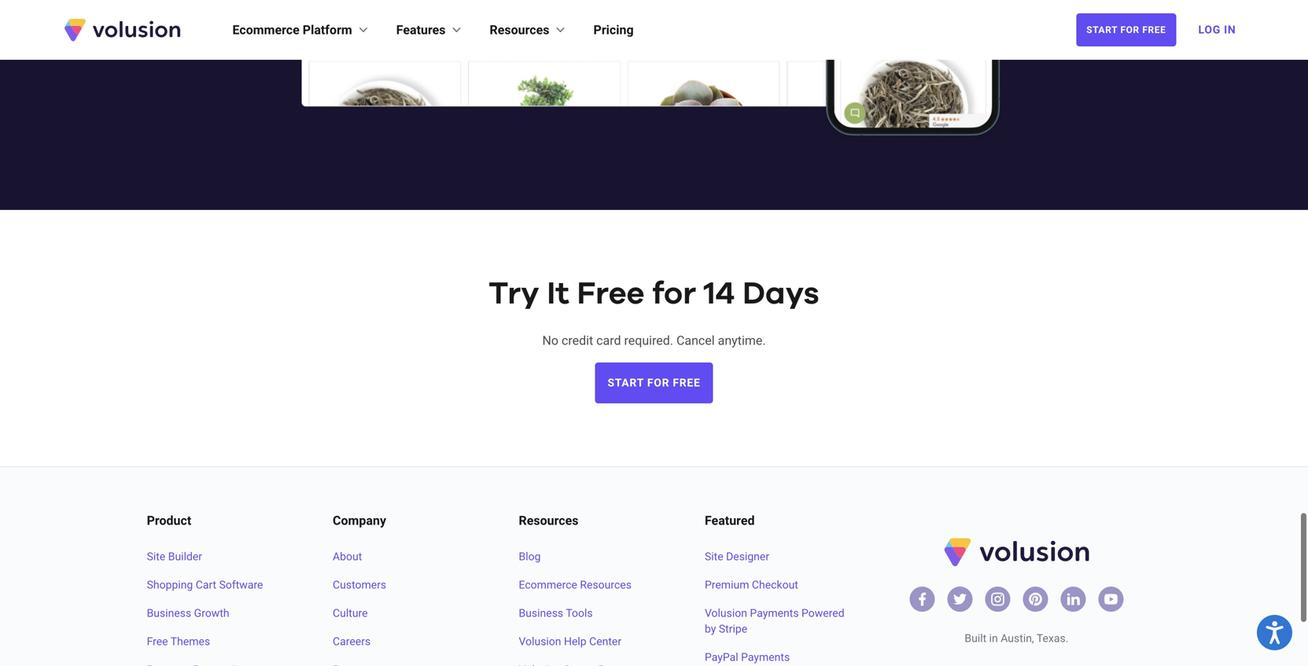 Task type: describe. For each thing, give the bounding box(es) containing it.
anytime.
[[718, 333, 766, 348]]

designer
[[726, 550, 770, 563]]

in
[[990, 632, 998, 645]]

austin,
[[1001, 632, 1035, 645]]

customers link
[[333, 577, 481, 593]]

site for featured
[[705, 550, 724, 563]]

0 vertical spatial free
[[577, 278, 645, 310]]

volusion for volusion help center
[[519, 635, 561, 648]]

cancel
[[677, 333, 715, 348]]

days
[[743, 278, 820, 310]]

business tools
[[519, 607, 593, 620]]

tools
[[566, 607, 593, 620]]

1 vertical spatial for
[[647, 376, 670, 389]]

linkedin image
[[1066, 592, 1082, 607]]

resources inside dropdown button
[[490, 22, 550, 37]]

business for product
[[147, 607, 191, 620]]

site designer
[[705, 550, 770, 563]]

0 vertical spatial start for free link
[[1077, 13, 1177, 46]]

checkout
[[752, 579, 799, 592]]

1 vertical spatial free
[[673, 376, 701, 389]]

culture link
[[333, 606, 481, 622]]

premium checkout
[[705, 579, 799, 592]]

premium
[[705, 579, 749, 592]]

pricing link
[[594, 20, 634, 39]]

no
[[543, 333, 559, 348]]

features
[[396, 22, 446, 37]]

free themes
[[147, 635, 210, 648]]

1 horizontal spatial for
[[1121, 24, 1140, 35]]

featured
[[705, 513, 755, 528]]

log
[[1199, 23, 1221, 36]]

product
[[147, 513, 191, 528]]

try it free for 14 days
[[489, 278, 820, 310]]

ecommerce platform button
[[233, 20, 371, 39]]

volusion help center
[[519, 635, 622, 648]]

volusion payments powered by stripe
[[705, 607, 845, 636]]

resources button
[[490, 20, 569, 39]]

1 vertical spatial start for free link
[[595, 363, 713, 404]]

2 vertical spatial resources
[[580, 579, 632, 592]]

1 horizontal spatial start
[[1087, 24, 1118, 35]]

in
[[1225, 23, 1237, 36]]

twitter image
[[952, 592, 968, 607]]

1 vertical spatial resources
[[519, 513, 579, 528]]

cart
[[196, 579, 216, 592]]

built
[[965, 632, 987, 645]]

14
[[704, 278, 735, 310]]

premium checkout link
[[705, 577, 853, 593]]

help
[[564, 635, 587, 648]]

center
[[589, 635, 622, 648]]

ecommerce for ecommerce platform
[[233, 22, 300, 37]]

payments for paypal
[[741, 651, 790, 664]]

try
[[489, 278, 539, 310]]

stripe
[[719, 623, 748, 636]]

site builder
[[147, 550, 202, 563]]

required.
[[624, 333, 674, 348]]

paypal
[[705, 651, 739, 664]]

builder
[[168, 550, 202, 563]]

volusion for volusion payments powered by stripe
[[705, 607, 748, 620]]

site for product
[[147, 550, 165, 563]]



Task type: vqa. For each thing, say whether or not it's contained in the screenshot.


Task type: locate. For each thing, give the bounding box(es) containing it.
paypal payments link
[[705, 650, 853, 666]]

pricing
[[594, 22, 634, 37]]

payments down volusion payments powered by stripe
[[741, 651, 790, 664]]

ecommerce platform
[[233, 22, 352, 37]]

2 site from the left
[[705, 550, 724, 563]]

0 vertical spatial for
[[1121, 24, 1140, 35]]

resources
[[490, 22, 550, 37], [519, 513, 579, 528], [580, 579, 632, 592]]

0 horizontal spatial free
[[673, 376, 701, 389]]

ecommerce up business tools
[[519, 579, 578, 592]]

free up card
[[577, 278, 645, 310]]

site up premium
[[705, 550, 724, 563]]

site designer link
[[705, 549, 853, 565]]

site left builder
[[147, 550, 165, 563]]

1 horizontal spatial business
[[519, 607, 564, 620]]

business left tools
[[519, 607, 564, 620]]

open accessibe: accessibility options, statement and help image
[[1266, 622, 1284, 645]]

careers
[[333, 635, 371, 648]]

volusion help center link
[[519, 634, 667, 650]]

business inside 'link'
[[147, 607, 191, 620]]

payments inside volusion payments powered by stripe
[[750, 607, 799, 620]]

0 horizontal spatial business
[[147, 607, 191, 620]]

1 horizontal spatial site
[[705, 550, 724, 563]]

credit
[[562, 333, 593, 348]]

0 horizontal spatial site
[[147, 550, 165, 563]]

free themes link
[[147, 634, 295, 650]]

ecommerce left platform
[[233, 22, 300, 37]]

0 vertical spatial ecommerce
[[233, 22, 300, 37]]

site builder link
[[147, 549, 295, 565]]

texas.
[[1037, 632, 1069, 645]]

0 horizontal spatial start for free
[[608, 376, 701, 389]]

start for free link
[[1077, 13, 1177, 46], [595, 363, 713, 404]]

start for free
[[1087, 24, 1167, 35], [608, 376, 701, 389]]

themes
[[171, 635, 210, 648]]

0 horizontal spatial volusion
[[519, 635, 561, 648]]

0 horizontal spatial ecommerce
[[233, 22, 300, 37]]

blog
[[519, 550, 541, 563]]

0 vertical spatial start
[[1087, 24, 1118, 35]]

shopping
[[147, 579, 193, 592]]

customers
[[333, 579, 386, 592]]

careers link
[[333, 634, 481, 650]]

payments down checkout
[[750, 607, 799, 620]]

business tools link
[[519, 606, 667, 622]]

1 site from the left
[[147, 550, 165, 563]]

1 horizontal spatial volusion
[[705, 607, 748, 620]]

free
[[577, 278, 645, 310], [147, 635, 168, 648]]

it
[[547, 278, 569, 310]]

0 horizontal spatial start for free link
[[595, 363, 713, 404]]

log in link
[[1189, 13, 1246, 47]]

company
[[333, 513, 386, 528]]

by
[[705, 623, 716, 636]]

growth
[[194, 607, 229, 620]]

platform
[[303, 22, 352, 37]]

facebook image
[[915, 592, 930, 607]]

shopping cart software link
[[147, 577, 295, 593]]

business growth link
[[147, 606, 295, 622]]

0 vertical spatial resources
[[490, 22, 550, 37]]

software
[[219, 579, 263, 592]]

0 horizontal spatial free
[[147, 635, 168, 648]]

free
[[1143, 24, 1167, 35], [673, 376, 701, 389]]

ecommerce resources
[[519, 579, 632, 592]]

1 horizontal spatial free
[[1143, 24, 1167, 35]]

about link
[[333, 549, 481, 565]]

ecommerce for ecommerce resources
[[519, 579, 578, 592]]

shopping cart software
[[147, 579, 263, 592]]

0 horizontal spatial for
[[647, 376, 670, 389]]

0 vertical spatial free
[[1143, 24, 1167, 35]]

no credit card required. cancel anytime.
[[543, 333, 766, 348]]

free left themes
[[147, 635, 168, 648]]

about
[[333, 550, 362, 563]]

culture
[[333, 607, 368, 620]]

0 vertical spatial payments
[[750, 607, 799, 620]]

volusion down business tools
[[519, 635, 561, 648]]

1 vertical spatial free
[[147, 635, 168, 648]]

volusion
[[705, 607, 748, 620], [519, 635, 561, 648]]

ecommerce resources link
[[519, 577, 667, 593]]

1 vertical spatial start for free
[[608, 376, 701, 389]]

volusion inside volusion payments powered by stripe
[[705, 607, 748, 620]]

business down shopping
[[147, 607, 191, 620]]

1 horizontal spatial start for free
[[1087, 24, 1167, 35]]

card
[[597, 333, 621, 348]]

1 vertical spatial ecommerce
[[519, 579, 578, 592]]

business
[[147, 607, 191, 620], [519, 607, 564, 620]]

pinterest image
[[1028, 592, 1044, 607]]

1 horizontal spatial start for free link
[[1077, 13, 1177, 46]]

for
[[1121, 24, 1140, 35], [647, 376, 670, 389]]

ecommerce
[[233, 22, 300, 37], [519, 579, 578, 592]]

payments
[[750, 607, 799, 620], [741, 651, 790, 664]]

0 vertical spatial volusion
[[705, 607, 748, 620]]

paypal payments
[[705, 651, 790, 664]]

1 business from the left
[[147, 607, 191, 620]]

youtube image
[[1104, 592, 1119, 607]]

volusion up stripe
[[705, 607, 748, 620]]

0 horizontal spatial start
[[608, 376, 644, 389]]

business growth
[[147, 607, 229, 620]]

start
[[1087, 24, 1118, 35], [608, 376, 644, 389]]

ecommerce inside ecommerce resources link
[[519, 579, 578, 592]]

1 vertical spatial start
[[608, 376, 644, 389]]

0 vertical spatial start for free
[[1087, 24, 1167, 35]]

business for resources
[[519, 607, 564, 620]]

free left log
[[1143, 24, 1167, 35]]

volusion inside "link"
[[519, 635, 561, 648]]

1 horizontal spatial free
[[577, 278, 645, 310]]

site
[[147, 550, 165, 563], [705, 550, 724, 563]]

blog link
[[519, 549, 667, 565]]

built in austin, texas.
[[965, 632, 1069, 645]]

payments for volusion
[[750, 607, 799, 620]]

for
[[652, 278, 697, 310]]

1 vertical spatial volusion
[[519, 635, 561, 648]]

log in
[[1199, 23, 1237, 36]]

volusion payments powered by stripe link
[[705, 606, 853, 637]]

powered
[[802, 607, 845, 620]]

features button
[[396, 20, 465, 39]]

1 horizontal spatial ecommerce
[[519, 579, 578, 592]]

free down cancel
[[673, 376, 701, 389]]

instagram image
[[990, 592, 1006, 607]]

ecommerce inside ecommerce platform dropdown button
[[233, 22, 300, 37]]

1 vertical spatial payments
[[741, 651, 790, 664]]

2 business from the left
[[519, 607, 564, 620]]



